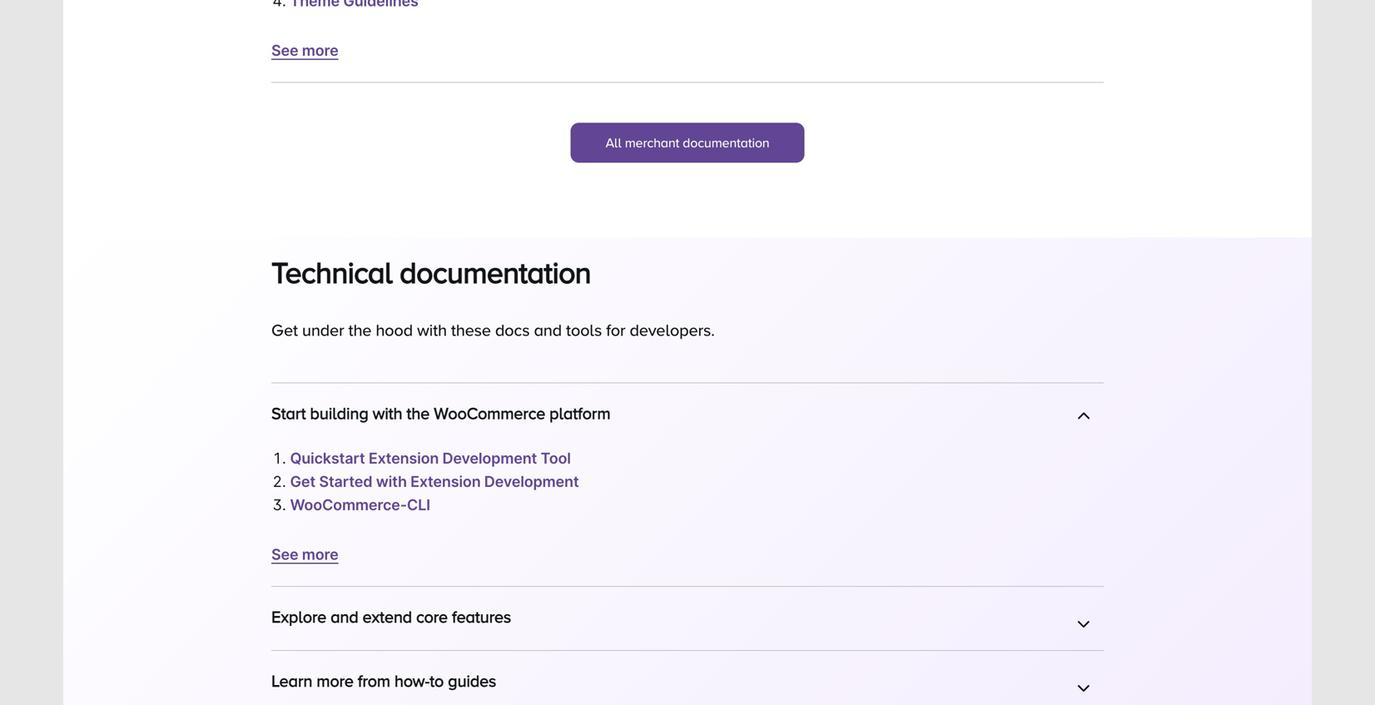Task type: describe. For each thing, give the bounding box(es) containing it.
under
[[302, 320, 344, 339]]

quickstart
[[290, 449, 365, 467]]

learn
[[271, 671, 312, 690]]

1 horizontal spatial and
[[534, 320, 562, 339]]

1 vertical spatial woocommerce
[[290, 653, 400, 671]]

0 vertical spatial get
[[271, 320, 298, 339]]

1 vertical spatial with
[[373, 404, 402, 422]]

to
[[430, 671, 444, 690]]

woocommerce admin woocommerce blocks
[[290, 653, 451, 694]]

for
[[606, 320, 626, 339]]

quickstart extension development tool get started with extension development woocommerce-cli
[[290, 449, 579, 514]]

from
[[358, 671, 390, 690]]

get inside quickstart extension development tool get started with extension development woocommerce-cli
[[290, 472, 316, 491]]

2 see more from the top
[[271, 545, 338, 564]]

0 vertical spatial more
[[302, 41, 338, 60]]

1 vertical spatial development
[[484, 472, 579, 491]]

all merchant documentation
[[606, 135, 770, 150]]

1 see from the top
[[271, 41, 298, 60]]

woocommerce-
[[290, 496, 407, 514]]

extend
[[363, 607, 412, 626]]

2 see from the top
[[271, 545, 298, 564]]

2 vertical spatial woocommerce
[[290, 676, 400, 694]]

features
[[452, 607, 511, 626]]

docs
[[495, 320, 530, 339]]

technical
[[271, 256, 392, 289]]

get under the hood with these docs and tools for developers.
[[271, 320, 715, 339]]

woocommerce admin link
[[290, 653, 449, 671]]

learn more from how-to guides
[[271, 671, 496, 690]]

with inside quickstart extension development tool get started with extension development woocommerce-cli
[[376, 472, 407, 491]]

0 horizontal spatial documentation
[[400, 256, 591, 289]]

technical documentation
[[271, 256, 591, 289]]

get started with extension development link
[[290, 472, 579, 491]]

2 vertical spatial more
[[317, 671, 354, 690]]

2 see more link from the top
[[271, 545, 338, 564]]

1 vertical spatial extension
[[411, 472, 481, 491]]

core
[[416, 607, 448, 626]]



Task type: vqa. For each thing, say whether or not it's contained in the screenshot.
cart in the WHETHER YOUR PREFERRED METHOD OF COLLECTING PAYMENT IS VIA CREDIT CARD, CASH ON DELIVERY, BANK TRANSFER, CHECK, OR A COMBINATION OF ALL FOUR, THE CART AND CHECKOUT BLOCKS GIVE YOU THE FLEXIBILITY TO CHOOSE THE OPTIONS THAT WORK FOR YOU.
no



Task type: locate. For each thing, give the bounding box(es) containing it.
started
[[319, 472, 372, 491]]

0 vertical spatial with
[[417, 320, 447, 339]]

with right building
[[373, 404, 402, 422]]

chevron up image
[[1077, 410, 1090, 427], [1077, 614, 1090, 630]]

0 vertical spatial chevron up image
[[1077, 410, 1090, 427]]

1 vertical spatial see
[[271, 545, 298, 564]]

0 vertical spatial documentation
[[683, 135, 770, 150]]

1 vertical spatial the
[[407, 404, 430, 422]]

all merchant documentation link
[[571, 123, 805, 163]]

0 vertical spatial extension
[[369, 449, 439, 467]]

0 horizontal spatial the
[[348, 320, 372, 339]]

quickstart extension development tool link
[[290, 449, 571, 467]]

with
[[417, 320, 447, 339], [373, 404, 402, 422], [376, 472, 407, 491]]

1 horizontal spatial documentation
[[683, 135, 770, 150]]

chevron up image for explore and extend core features
[[1077, 614, 1090, 630]]

with right hood
[[417, 320, 447, 339]]

woocommerce up woocommerce blocks link
[[290, 653, 400, 671]]

development
[[442, 449, 537, 467], [484, 472, 579, 491]]

admin
[[404, 653, 449, 671]]

all
[[606, 135, 622, 150]]

documentation right "merchant"
[[683, 135, 770, 150]]

woocommerce down woocommerce admin link
[[290, 676, 400, 694]]

hood
[[376, 320, 413, 339]]

1 vertical spatial documentation
[[400, 256, 591, 289]]

extension
[[369, 449, 439, 467], [411, 472, 481, 491]]

building
[[310, 404, 368, 422]]

more
[[302, 41, 338, 60], [302, 545, 338, 564], [317, 671, 354, 690]]

1 see more from the top
[[271, 41, 338, 60]]

tool
[[541, 449, 571, 467]]

development up get started with extension development link
[[442, 449, 537, 467]]

see
[[271, 41, 298, 60], [271, 545, 298, 564]]

how-
[[394, 671, 430, 690]]

1 vertical spatial see more
[[271, 545, 338, 564]]

0 vertical spatial woocommerce
[[434, 404, 545, 422]]

platform
[[549, 404, 611, 422]]

chevron up image for start building with the woocommerce platform
[[1077, 410, 1090, 427]]

0 vertical spatial and
[[534, 320, 562, 339]]

2 vertical spatial with
[[376, 472, 407, 491]]

1 see more link from the top
[[271, 41, 338, 60]]

1 vertical spatial more
[[302, 545, 338, 564]]

1 chevron up image from the top
[[1077, 410, 1090, 427]]

and right docs
[[534, 320, 562, 339]]

the left hood
[[348, 320, 372, 339]]

woocommerce up quickstart extension development tool link
[[434, 404, 545, 422]]

cli
[[407, 496, 430, 514]]

0 vertical spatial development
[[442, 449, 537, 467]]

guides
[[448, 671, 496, 690]]

0 vertical spatial see more link
[[271, 41, 338, 60]]

1 vertical spatial and
[[331, 607, 358, 626]]

0 horizontal spatial and
[[331, 607, 358, 626]]

and
[[534, 320, 562, 339], [331, 607, 358, 626]]

woocommerce blocks link
[[290, 676, 451, 694]]

see more
[[271, 41, 338, 60], [271, 545, 338, 564]]

with up woocommerce-cli link in the left bottom of the page
[[376, 472, 407, 491]]

explore
[[271, 607, 326, 626]]

2 chevron up image from the top
[[1077, 614, 1090, 630]]

woocommerce
[[434, 404, 545, 422], [290, 653, 400, 671], [290, 676, 400, 694]]

1 vertical spatial chevron up image
[[1077, 614, 1090, 630]]

documentation up get under the hood with these docs and tools for developers.
[[400, 256, 591, 289]]

the up quickstart extension development tool link
[[407, 404, 430, 422]]

these
[[451, 320, 491, 339]]

developers.
[[630, 320, 715, 339]]

chevron up image
[[1077, 678, 1090, 694]]

start building with the woocommerce platform
[[271, 404, 611, 422]]

get left "under"
[[271, 320, 298, 339]]

extension down quickstart extension development tool link
[[411, 472, 481, 491]]

get
[[271, 320, 298, 339], [290, 472, 316, 491]]

and left extend
[[331, 607, 358, 626]]

1 vertical spatial get
[[290, 472, 316, 491]]

development down the tool at the left bottom of page
[[484, 472, 579, 491]]

woocommerce-cli link
[[290, 496, 430, 514]]

the
[[348, 320, 372, 339], [407, 404, 430, 422]]

tools
[[566, 320, 602, 339]]

extension up get started with extension development link
[[369, 449, 439, 467]]

documentation
[[683, 135, 770, 150], [400, 256, 591, 289]]

1 horizontal spatial the
[[407, 404, 430, 422]]

0 vertical spatial the
[[348, 320, 372, 339]]

explore and extend core features
[[271, 607, 511, 626]]

merchant
[[625, 135, 679, 150]]

0 vertical spatial see more
[[271, 41, 338, 60]]

see more link
[[271, 41, 338, 60], [271, 545, 338, 564]]

get down "quickstart" on the bottom left
[[290, 472, 316, 491]]

1 vertical spatial see more link
[[271, 545, 338, 564]]

0 vertical spatial see
[[271, 41, 298, 60]]

start
[[271, 404, 306, 422]]

blocks
[[404, 676, 451, 694]]



